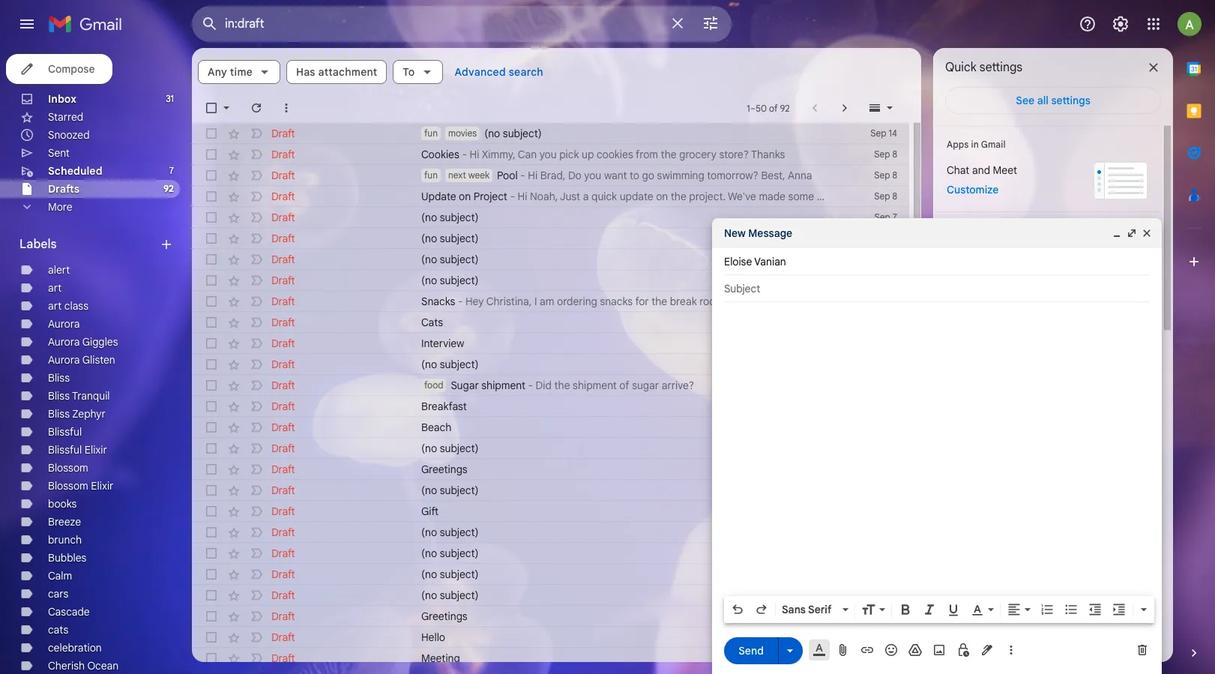 Task type: vqa. For each thing, say whether or not it's contained in the screenshot.
Noah,
no



Task type: describe. For each thing, give the bounding box(es) containing it.
17 draft from the top
[[271, 463, 295, 476]]

want
[[604, 169, 627, 182]]

6 row from the top
[[192, 228, 910, 249]]

snoozed
[[48, 128, 90, 142]]

aurora for 'aurora' link
[[48, 317, 80, 331]]

celebration link
[[48, 641, 102, 655]]

hi for ximmy,
[[470, 148, 479, 161]]

settings inside "button"
[[1052, 94, 1091, 107]]

beach
[[421, 421, 452, 434]]

get
[[856, 295, 872, 308]]

24 row from the top
[[192, 606, 910, 627]]

has attachment
[[296, 65, 377, 79]]

insert files using drive image
[[908, 643, 923, 658]]

greetings for greetings link for 17th row from the top
[[421, 463, 468, 476]]

sugar
[[632, 379, 659, 392]]

greetings link for 17th row from the top
[[421, 462, 827, 477]]

books link
[[48, 497, 77, 511]]

beach link
[[421, 420, 827, 435]]

blissful elixir
[[48, 443, 107, 457]]

11 draft from the top
[[271, 337, 295, 350]]

what
[[729, 295, 755, 308]]

sent link
[[48, 146, 70, 160]]

insert photo image
[[932, 643, 947, 658]]

2 vertical spatial the
[[555, 379, 570, 392]]

labels navigation
[[0, 48, 192, 674]]

vanian
[[755, 255, 787, 268]]

5 row from the top
[[192, 207, 910, 228]]

22 draft from the top
[[271, 568, 295, 581]]

1 horizontal spatial to
[[844, 295, 854, 308]]

blissful elixir link
[[48, 443, 107, 457]]

20 draft from the top
[[271, 526, 295, 539]]

formatting options toolbar
[[724, 596, 1155, 623]]

grocery
[[680, 148, 717, 161]]

books
[[48, 497, 77, 511]]

22 row from the top
[[192, 564, 910, 585]]

starred
[[48, 110, 83, 124]]

advanced
[[455, 65, 506, 79]]

clear search image
[[663, 8, 693, 38]]

inbox
[[48, 92, 76, 106]]

hello link
[[421, 630, 827, 645]]

(no subject) link for 16th row from the top
[[421, 441, 827, 456]]

on
[[459, 190, 471, 203]]

bliss for bliss tranquil
[[48, 389, 70, 403]]

support image
[[1079, 15, 1097, 33]]

eloise
[[724, 255, 752, 268]]

advanced search
[[455, 65, 544, 79]]

0 vertical spatial the
[[661, 148, 677, 161]]

would
[[757, 295, 786, 308]]

numbered list ‪(⌘⇧7)‬ image
[[1040, 602, 1055, 617]]

has
[[296, 65, 316, 79]]

11 row from the top
[[192, 333, 910, 354]]

sugar
[[451, 379, 479, 392]]

cats link
[[421, 315, 827, 330]]

3 row from the top
[[192, 165, 910, 186]]

insert signature image
[[980, 643, 995, 658]]

interview
[[421, 337, 465, 350]]

sep for 3rd row from the bottom of the page
[[875, 610, 891, 622]]

cherish ocean link
[[48, 659, 119, 673]]

toggle confidential mode image
[[956, 643, 971, 658]]

sep 7 for 2nd row from the bottom of the page
[[875, 631, 898, 643]]

23 draft from the top
[[271, 589, 295, 602]]

greetings link for 3rd row from the bottom of the page
[[421, 609, 827, 624]]

gift link
[[421, 504, 827, 519]]

giggles
[[82, 335, 118, 349]]

(no for 12th row
[[421, 358, 437, 371]]

50
[[756, 102, 767, 114]]

break
[[670, 295, 697, 308]]

art class link
[[48, 299, 88, 313]]

sep for 22th row from the bottom of the page
[[875, 211, 891, 223]]

6 draft from the top
[[271, 232, 295, 245]]

(no subject) link for seventh row from the top
[[421, 252, 827, 267]]

fun for (no subject)
[[424, 127, 438, 139]]

(no for seventh row from the top
[[421, 253, 437, 266]]

bliss link
[[48, 371, 70, 385]]

discard draft ‪(⌘⇧d)‬ image
[[1135, 643, 1150, 658]]

15 draft from the top
[[271, 421, 295, 434]]

more options image
[[1007, 643, 1016, 658]]

cookies
[[597, 148, 634, 161]]

25 row from the top
[[192, 627, 910, 648]]

hi for brad,
[[528, 169, 538, 182]]

insert link ‪(⌘k)‬ image
[[860, 643, 875, 658]]

aurora glisten link
[[48, 353, 115, 367]]

new message dialog
[[712, 218, 1162, 674]]

quick
[[946, 60, 977, 75]]

new message
[[724, 226, 793, 240]]

19 draft from the top
[[271, 505, 295, 518]]

8 for update on project -
[[893, 190, 898, 202]]

pool - hi brad, do you want to go swimming tomorrow? best, anna
[[497, 169, 813, 182]]

compose button
[[6, 54, 113, 84]]

snoozed link
[[48, 128, 90, 142]]

15 row from the top
[[192, 417, 910, 438]]

more formatting options image
[[1137, 602, 1152, 617]]

(no subject) link for 21th row from the bottom
[[421, 231, 827, 246]]

pick
[[560, 148, 579, 161]]

(no for 6th row from the bottom
[[421, 547, 437, 560]]

am
[[540, 295, 555, 308]]

21 row from the top
[[192, 543, 910, 564]]

send
[[739, 644, 764, 657]]

ordering
[[557, 295, 598, 308]]

older image
[[838, 100, 853, 115]]

gift
[[421, 505, 439, 518]]

art class
[[48, 299, 88, 313]]

see all settings button
[[946, 87, 1162, 114]]

advanced search button
[[449, 58, 550, 85]]

week
[[469, 169, 490, 181]]

interview link
[[421, 336, 827, 351]]

7 row from the top
[[192, 249, 910, 270]]

indent more ‪(⌘])‬ image
[[1112, 602, 1127, 617]]

sep 7 for 22th row from the bottom of the page
[[875, 211, 898, 223]]

7 inside labels navigation
[[169, 165, 174, 176]]

aurora for aurora glisten
[[48, 353, 80, 367]]

16 draft from the top
[[271, 442, 295, 455]]

10 row from the top
[[192, 312, 910, 333]]

alert
[[48, 263, 70, 277]]

(no subject) link for 22th row from the bottom of the page
[[421, 210, 827, 225]]

23 row from the top
[[192, 585, 910, 606]]

8 draft from the top
[[271, 274, 295, 287]]

quick settings
[[946, 60, 1023, 75]]

cherish ocean
[[48, 659, 119, 673]]

more image
[[279, 100, 294, 115]]

do
[[568, 169, 582, 182]]

(no for 9th row from the bottom
[[421, 484, 437, 497]]

any
[[208, 65, 227, 79]]

sep for 26th row from the top of the page
[[875, 652, 891, 664]]

drafts
[[48, 182, 80, 196]]

eloise vanian
[[724, 255, 787, 268]]

settings inside 'element'
[[980, 60, 1023, 75]]

26 row from the top
[[192, 648, 910, 669]]

cars link
[[48, 587, 68, 601]]

1 shipment from the left
[[482, 379, 526, 392]]

best,
[[762, 169, 786, 182]]

bliss zephyr link
[[48, 407, 106, 421]]

art for the art link
[[48, 281, 62, 295]]

sep 7 for 19th row from the bottom
[[875, 274, 898, 286]]

4 row from the top
[[192, 186, 910, 207]]

breakfast
[[421, 400, 467, 413]]

main menu image
[[18, 15, 36, 33]]

sep for 26th row from the bottom
[[871, 127, 887, 139]]

glisten
[[82, 353, 115, 367]]

more button
[[0, 198, 180, 216]]

blissful for blissful elixir
[[48, 443, 82, 457]]

bubbles
[[48, 551, 87, 565]]

main content containing any time
[[192, 48, 922, 674]]

(no subject) link for 6th row from the bottom
[[421, 546, 827, 561]]

tranquil
[[72, 389, 110, 403]]

sep for 25th row from the bottom of the page
[[875, 148, 890, 160]]

greetings for greetings link related to 3rd row from the bottom of the page
[[421, 610, 468, 623]]

scheduled link
[[48, 164, 102, 178]]

(no for 20th row
[[421, 526, 437, 539]]

up
[[582, 148, 594, 161]]

hello
[[421, 631, 445, 644]]

9 row from the top
[[192, 291, 914, 312]]

14 draft from the top
[[271, 400, 295, 413]]

0 vertical spatial to
[[630, 169, 640, 182]]

swimming
[[657, 169, 705, 182]]

meeting
[[421, 652, 460, 665]]

2 for from the left
[[875, 295, 888, 308]]

display density element
[[947, 224, 1148, 235]]

- for christina,
[[458, 295, 463, 308]]

to button
[[393, 60, 443, 84]]

5 draft from the top
[[271, 211, 295, 224]]

more
[[48, 200, 72, 214]]

food sugar shipment - did the shipment of sugar arrive?
[[424, 379, 695, 392]]

apps in gmail
[[947, 139, 1006, 150]]

art for art class
[[48, 299, 62, 313]]

24 draft from the top
[[271, 610, 295, 623]]

search
[[509, 65, 544, 79]]

2 sep 8 from the top
[[875, 169, 898, 181]]

cats
[[421, 316, 443, 329]]

calm link
[[48, 569, 72, 583]]



Task type: locate. For each thing, give the bounding box(es) containing it.
3 sep 8 from the top
[[875, 190, 898, 202]]

2 vertical spatial you
[[788, 295, 806, 308]]

2 vertical spatial bliss
[[48, 407, 70, 421]]

did
[[536, 379, 552, 392]]

cats link
[[48, 623, 68, 637]]

you left like
[[788, 295, 806, 308]]

1 vertical spatial the
[[652, 295, 668, 308]]

0 horizontal spatial to
[[630, 169, 640, 182]]

tab list
[[1174, 48, 1216, 620]]

the right from
[[661, 148, 677, 161]]

to
[[403, 65, 415, 79]]

14
[[889, 127, 898, 139]]

12 row from the top
[[192, 354, 910, 375]]

0 vertical spatial hi
[[470, 148, 479, 161]]

1 bliss from the top
[[48, 371, 70, 385]]

sep 8 for update on project -
[[875, 190, 898, 202]]

fun for pool
[[424, 169, 438, 181]]

2 (no subject) link from the top
[[421, 231, 827, 246]]

for right snacks
[[636, 295, 649, 308]]

1 vertical spatial of
[[620, 379, 630, 392]]

elixir for blossom elixir
[[91, 479, 114, 493]]

(no
[[485, 127, 500, 140], [421, 211, 437, 224], [421, 232, 437, 245], [421, 253, 437, 266], [421, 274, 437, 287], [421, 358, 437, 371], [421, 442, 437, 455], [421, 484, 437, 497], [421, 526, 437, 539], [421, 547, 437, 560], [421, 568, 437, 581], [421, 589, 437, 602]]

greetings down beach
[[421, 463, 468, 476]]

fun
[[424, 127, 438, 139], [424, 169, 438, 181]]

1 vertical spatial aurora
[[48, 335, 80, 349]]

8 for cookies - hi ximmy, can you pick up cookies from the grocery store? thanks
[[893, 148, 898, 160]]

(no subject) link for 19th row from the bottom
[[421, 273, 827, 288]]

cookies
[[421, 148, 460, 161]]

2 vertical spatial sep 8
[[875, 190, 898, 202]]

settings right all
[[1052, 94, 1091, 107]]

sep 8
[[875, 148, 898, 160], [875, 169, 898, 181], [875, 190, 898, 202]]

2 greetings from the top
[[421, 610, 468, 623]]

movies
[[448, 127, 477, 139]]

2 sep 7 from the top
[[875, 274, 898, 286]]

of up breakfast link
[[620, 379, 630, 392]]

store?
[[720, 148, 749, 161]]

like
[[808, 295, 824, 308]]

1 sep 8 from the top
[[875, 148, 898, 160]]

9 (no subject) link from the top
[[421, 546, 827, 561]]

project
[[474, 190, 508, 203]]

1 sep 7 from the top
[[875, 211, 898, 223]]

31
[[166, 93, 174, 104]]

breeze link
[[48, 515, 81, 529]]

(no for 16th row from the top
[[421, 442, 437, 455]]

0 vertical spatial art
[[48, 281, 62, 295]]

greetings link up the hello link
[[421, 609, 827, 624]]

7 (no subject) link from the top
[[421, 483, 827, 498]]

snacks - hey christina, i am ordering snacks for the break room. what would you like me to get for you?
[[421, 295, 914, 308]]

8
[[893, 148, 898, 160], [893, 169, 898, 181], [893, 190, 898, 202]]

bliss up blissful link
[[48, 407, 70, 421]]

anna
[[788, 169, 813, 182]]

blossom link
[[48, 461, 88, 475]]

sep for 19th row from the bottom
[[875, 274, 891, 286]]

to left go
[[630, 169, 640, 182]]

4 draft from the top
[[271, 190, 295, 203]]

(no for fourth row from the bottom
[[421, 589, 437, 602]]

3 8 from the top
[[893, 190, 898, 202]]

sep for 2nd row from the bottom of the page
[[875, 631, 891, 643]]

(no for 22th row from the bottom of the page
[[421, 211, 437, 224]]

7 draft from the top
[[271, 253, 295, 266]]

minimize image
[[1111, 227, 1123, 239]]

0 vertical spatial sep 8
[[875, 148, 898, 160]]

new
[[724, 226, 746, 240]]

5 (no subject) link from the top
[[421, 357, 827, 372]]

3 bliss from the top
[[48, 407, 70, 421]]

1 vertical spatial to
[[844, 295, 854, 308]]

2 8 from the top
[[893, 169, 898, 181]]

1 vertical spatial blossom
[[48, 479, 88, 493]]

bliss down bliss link on the left of page
[[48, 389, 70, 403]]

arrive?
[[662, 379, 695, 392]]

0 vertical spatial aurora
[[48, 317, 80, 331]]

attach files image
[[836, 643, 851, 658]]

sep for ninth row
[[875, 295, 891, 307]]

- for brad,
[[521, 169, 526, 182]]

2 horizontal spatial you
[[788, 295, 806, 308]]

of right 50
[[769, 102, 778, 114]]

8 (no subject) link from the top
[[421, 525, 827, 540]]

7 sep 7 from the top
[[875, 652, 898, 664]]

greetings up hello
[[421, 610, 468, 623]]

1 greetings link from the top
[[421, 462, 827, 477]]

sep for fourth row
[[875, 190, 890, 202]]

underline ‪(⌘u)‬ image
[[946, 603, 961, 618]]

starred link
[[48, 110, 83, 124]]

(no subject) link for 20th row
[[421, 525, 827, 540]]

1 blissful from the top
[[48, 425, 82, 439]]

(no for 19th row from the bottom
[[421, 274, 437, 287]]

see
[[1016, 94, 1035, 107]]

2 art from the top
[[48, 299, 62, 313]]

1 8 from the top
[[893, 148, 898, 160]]

row
[[192, 123, 910, 144], [192, 144, 910, 165], [192, 165, 910, 186], [192, 186, 910, 207], [192, 207, 910, 228], [192, 228, 910, 249], [192, 249, 910, 270], [192, 270, 910, 291], [192, 291, 914, 312], [192, 312, 910, 333], [192, 333, 910, 354], [192, 354, 910, 375], [192, 375, 910, 396], [192, 396, 910, 417], [192, 417, 910, 438], [192, 438, 910, 459], [192, 459, 910, 480], [192, 480, 910, 501], [192, 501, 910, 522], [192, 522, 910, 543], [192, 543, 910, 564], [192, 564, 910, 585], [192, 585, 910, 606], [192, 606, 910, 627], [192, 627, 910, 648], [192, 648, 910, 669]]

settings image
[[1112, 15, 1130, 33]]

3 draft from the top
[[271, 169, 295, 182]]

next
[[448, 169, 466, 181]]

next week
[[448, 169, 490, 181]]

2 blissful from the top
[[48, 443, 82, 457]]

5 sep 7 from the top
[[875, 610, 898, 622]]

0 horizontal spatial for
[[636, 295, 649, 308]]

sep for fourth row from the bottom
[[875, 589, 891, 601]]

settings
[[980, 60, 1023, 75], [1052, 94, 1091, 107]]

0 vertical spatial elixir
[[85, 443, 107, 457]]

you for do
[[584, 169, 602, 182]]

gmail
[[981, 139, 1006, 150]]

chat
[[947, 163, 970, 177]]

aurora for aurora giggles
[[48, 335, 80, 349]]

search mail image
[[196, 10, 223, 37]]

more send options image
[[783, 643, 798, 658]]

1 horizontal spatial settings
[[1052, 94, 1091, 107]]

- right 'pool'
[[521, 169, 526, 182]]

- down 'pool'
[[510, 190, 515, 203]]

unread
[[974, 623, 1009, 636]]

0 horizontal spatial hi
[[470, 148, 479, 161]]

25 draft from the top
[[271, 631, 295, 644]]

(no subject) link for 12th row
[[421, 357, 827, 372]]

- left did
[[528, 379, 533, 392]]

settings right quick
[[980, 60, 1023, 75]]

time
[[230, 65, 253, 79]]

the left the break
[[652, 295, 668, 308]]

2 aurora from the top
[[48, 335, 80, 349]]

brad,
[[541, 169, 566, 182]]

quick settings element
[[946, 60, 1023, 87]]

9 draft from the top
[[271, 295, 295, 308]]

blossom down blossom link
[[48, 479, 88, 493]]

meeting link
[[421, 651, 827, 666]]

1 vertical spatial hi
[[528, 169, 538, 182]]

11 (no subject) link from the top
[[421, 588, 827, 603]]

1 art from the top
[[48, 281, 62, 295]]

0 horizontal spatial 92
[[163, 183, 174, 194]]

1 for from the left
[[636, 295, 649, 308]]

calm
[[48, 569, 72, 583]]

1 horizontal spatial shipment
[[573, 379, 617, 392]]

cascade link
[[48, 605, 90, 619]]

bliss
[[48, 371, 70, 385], [48, 389, 70, 403], [48, 407, 70, 421]]

for right get
[[875, 295, 888, 308]]

toggle split pane mode image
[[868, 100, 883, 115]]

Search mail text field
[[225, 16, 660, 31]]

sep 7 for 26th row from the top of the page
[[875, 652, 898, 664]]

1 vertical spatial greetings
[[421, 610, 468, 623]]

sep 7 for fourth row from the bottom
[[875, 589, 898, 601]]

1 vertical spatial sep 8
[[875, 169, 898, 181]]

blissful down blissful link
[[48, 443, 82, 457]]

elixir
[[85, 443, 107, 457], [91, 479, 114, 493]]

Message Body text field
[[724, 310, 1150, 592]]

blossom for blossom elixir
[[48, 479, 88, 493]]

1 row from the top
[[192, 123, 910, 144]]

sep 7 for ninth row
[[875, 295, 898, 307]]

0 vertical spatial blossom
[[48, 461, 88, 475]]

(no subject) link for fourth row from the bottom
[[421, 588, 827, 603]]

inbox link
[[48, 92, 76, 106]]

1 vertical spatial bliss
[[48, 389, 70, 403]]

12 draft from the top
[[271, 358, 295, 371]]

19 row from the top
[[192, 501, 910, 522]]

2 fun from the top
[[424, 169, 438, 181]]

3 aurora from the top
[[48, 353, 80, 367]]

go
[[642, 169, 655, 182]]

cars
[[48, 587, 68, 601]]

0 horizontal spatial of
[[620, 379, 630, 392]]

alert link
[[48, 263, 70, 277]]

elixir down blissful elixir link
[[91, 479, 114, 493]]

sans serif option
[[779, 602, 840, 617]]

0 vertical spatial blissful
[[48, 425, 82, 439]]

elixir for blissful elixir
[[85, 443, 107, 457]]

None checkbox
[[204, 126, 219, 141], [204, 147, 219, 162], [204, 168, 219, 183], [204, 189, 219, 204], [204, 210, 219, 225], [204, 252, 219, 267], [204, 294, 219, 309], [204, 336, 219, 351], [204, 378, 219, 393], [204, 399, 219, 414], [204, 420, 219, 435], [204, 441, 219, 456], [204, 462, 219, 477], [204, 483, 219, 498], [204, 588, 219, 603], [204, 126, 219, 141], [204, 147, 219, 162], [204, 168, 219, 183], [204, 189, 219, 204], [204, 210, 219, 225], [204, 252, 219, 267], [204, 294, 219, 309], [204, 336, 219, 351], [204, 378, 219, 393], [204, 399, 219, 414], [204, 420, 219, 435], [204, 441, 219, 456], [204, 462, 219, 477], [204, 483, 219, 498], [204, 588, 219, 603]]

blossom elixir link
[[48, 479, 114, 493]]

2 greetings link from the top
[[421, 609, 827, 624]]

2 draft from the top
[[271, 148, 295, 161]]

(no subject)
[[485, 127, 542, 140], [421, 211, 479, 224], [421, 232, 479, 245], [421, 253, 479, 266], [421, 274, 479, 287], [421, 358, 479, 371], [421, 442, 479, 455], [421, 484, 479, 497], [421, 526, 479, 539], [421, 547, 479, 560], [421, 568, 479, 581], [421, 589, 479, 602]]

attachment
[[318, 65, 377, 79]]

sep 8 for cookies - hi ximmy, can you pick up cookies from the grocery store? thanks
[[875, 148, 898, 160]]

and
[[973, 163, 991, 177]]

- for ximmy,
[[462, 148, 467, 161]]

1 vertical spatial fun
[[424, 169, 438, 181]]

1 vertical spatial settings
[[1052, 94, 1091, 107]]

you for can
[[540, 148, 557, 161]]

comfortable
[[974, 289, 1034, 302]]

1 vertical spatial elixir
[[91, 479, 114, 493]]

2 blossom from the top
[[48, 479, 88, 493]]

6 (no subject) link from the top
[[421, 441, 827, 456]]

refresh image
[[249, 100, 264, 115]]

13 draft from the top
[[271, 379, 295, 392]]

1 horizontal spatial of
[[769, 102, 778, 114]]

(no for 22th row
[[421, 568, 437, 581]]

3 (no subject) link from the top
[[421, 252, 827, 267]]

1 horizontal spatial you
[[584, 169, 602, 182]]

2 shipment from the left
[[573, 379, 617, 392]]

0 vertical spatial 92
[[780, 102, 790, 114]]

4 (no subject) link from the top
[[421, 273, 827, 288]]

0 vertical spatial you
[[540, 148, 557, 161]]

brunch
[[48, 533, 82, 547]]

1 aurora from the top
[[48, 317, 80, 331]]

bliss up bliss tranquil link
[[48, 371, 70, 385]]

advanced search options image
[[696, 8, 726, 38]]

1 vertical spatial art
[[48, 299, 62, 313]]

cascade
[[48, 605, 90, 619]]

3 sep 7 from the top
[[875, 295, 898, 307]]

you right can at the left top of the page
[[540, 148, 557, 161]]

1 vertical spatial 8
[[893, 169, 898, 181]]

art link
[[48, 281, 62, 295]]

subject)
[[503, 127, 542, 140], [440, 211, 479, 224], [440, 232, 479, 245], [440, 253, 479, 266], [440, 274, 479, 287], [440, 358, 479, 371], [440, 442, 479, 455], [440, 484, 479, 497], [440, 526, 479, 539], [440, 547, 479, 560], [440, 568, 479, 581], [440, 589, 479, 602]]

0 horizontal spatial settings
[[980, 60, 1023, 75]]

blissful down bliss zephyr link
[[48, 425, 82, 439]]

indent less ‪(⌘[)‬ image
[[1088, 602, 1103, 617]]

1 fun from the top
[[424, 127, 438, 139]]

- up next week
[[462, 148, 467, 161]]

bliss zephyr
[[48, 407, 106, 421]]

(no subject) link for 9th row from the bottom
[[421, 483, 827, 498]]

1 draft from the top
[[271, 127, 295, 140]]

ximmy,
[[482, 148, 516, 161]]

insert emoji ‪(⌘⇧2)‬ image
[[884, 643, 899, 658]]

aurora up bliss link on the left of page
[[48, 353, 80, 367]]

0 vertical spatial of
[[769, 102, 778, 114]]

to
[[630, 169, 640, 182], [844, 295, 854, 308]]

shipment right the sugar
[[482, 379, 526, 392]]

1 greetings from the top
[[421, 463, 468, 476]]

aurora down art class at the left top
[[48, 317, 80, 331]]

20 row from the top
[[192, 522, 910, 543]]

1
[[747, 102, 751, 114]]

you right do at the top of the page
[[584, 169, 602, 182]]

pop out image
[[1126, 227, 1138, 239]]

2 row from the top
[[192, 144, 910, 165]]

13 row from the top
[[192, 375, 910, 396]]

0 vertical spatial settings
[[980, 60, 1023, 75]]

21 draft from the top
[[271, 547, 295, 560]]

the right did
[[555, 379, 570, 392]]

zephyr
[[72, 407, 106, 421]]

main content
[[192, 48, 922, 674]]

17 row from the top
[[192, 459, 910, 480]]

aurora down 'aurora' link
[[48, 335, 80, 349]]

(no subject) link for 22th row
[[421, 567, 827, 582]]

92 inside main content
[[780, 102, 790, 114]]

0 vertical spatial greetings link
[[421, 462, 827, 477]]

1 vertical spatial greetings link
[[421, 609, 827, 624]]

1 horizontal spatial for
[[875, 295, 888, 308]]

send button
[[724, 637, 778, 664]]

cherish
[[48, 659, 85, 673]]

26 draft from the top
[[271, 652, 295, 665]]

close image
[[1141, 227, 1153, 239]]

1 vertical spatial blissful
[[48, 443, 82, 457]]

food
[[424, 379, 443, 391]]

14 row from the top
[[192, 396, 910, 417]]

2 vertical spatial aurora
[[48, 353, 80, 367]]

1 (no subject) link from the top
[[421, 210, 827, 225]]

tomorrow?
[[707, 169, 759, 182]]

blossom for blossom link
[[48, 461, 88, 475]]

art down alert link
[[48, 281, 62, 295]]

0 vertical spatial bliss
[[48, 371, 70, 385]]

0 vertical spatial fun
[[424, 127, 438, 139]]

hi up week
[[470, 148, 479, 161]]

bold ‪(⌘b)‬ image
[[898, 602, 913, 617]]

0 horizontal spatial you
[[540, 148, 557, 161]]

Subject field
[[724, 281, 1150, 296]]

fun up 'cookies'
[[424, 127, 438, 139]]

shipment
[[482, 379, 526, 392], [573, 379, 617, 392]]

1 horizontal spatial 92
[[780, 102, 790, 114]]

pool
[[497, 169, 518, 182]]

blossom down blissful elixir
[[48, 461, 88, 475]]

10 (no subject) link from the top
[[421, 567, 827, 582]]

shipment up breakfast link
[[573, 379, 617, 392]]

0 vertical spatial greetings
[[421, 463, 468, 476]]

bulleted list ‪(⌘⇧8)‬ image
[[1064, 602, 1079, 617]]

2 bliss from the top
[[48, 389, 70, 403]]

unread first
[[974, 623, 1030, 636]]

1 vertical spatial you
[[584, 169, 602, 182]]

message
[[749, 226, 793, 240]]

breeze
[[48, 515, 81, 529]]

to right me
[[844, 295, 854, 308]]

1 vertical spatial 92
[[163, 183, 174, 194]]

None checkbox
[[204, 100, 219, 115], [204, 231, 219, 246], [204, 273, 219, 288], [204, 315, 219, 330], [204, 357, 219, 372], [204, 504, 219, 519], [204, 525, 219, 540], [204, 546, 219, 561], [204, 567, 219, 582], [204, 609, 219, 624], [204, 630, 219, 645], [204, 651, 219, 666], [204, 100, 219, 115], [204, 231, 219, 246], [204, 273, 219, 288], [204, 315, 219, 330], [204, 357, 219, 372], [204, 504, 219, 519], [204, 525, 219, 540], [204, 546, 219, 561], [204, 567, 219, 582], [204, 609, 219, 624], [204, 630, 219, 645], [204, 651, 219, 666]]

bliss for bliss link on the left of page
[[48, 371, 70, 385]]

0 vertical spatial 8
[[893, 148, 898, 160]]

hi left brad,
[[528, 169, 538, 182]]

sep 7 for 3rd row from the bottom of the page
[[875, 610, 898, 622]]

None search field
[[192, 6, 732, 42]]

gmail image
[[48, 9, 130, 39]]

apps
[[947, 139, 969, 150]]

labels heading
[[19, 237, 159, 252]]

fun down 'cookies'
[[424, 169, 438, 181]]

1 horizontal spatial hi
[[528, 169, 538, 182]]

blissful for blissful link
[[48, 425, 82, 439]]

0 horizontal spatial shipment
[[482, 379, 526, 392]]

elixir up blossom link
[[85, 443, 107, 457]]

scheduled
[[48, 164, 102, 178]]

8 row from the top
[[192, 270, 910, 291]]

(no for 21th row from the bottom
[[421, 232, 437, 245]]

italic ‪(⌘i)‬ image
[[922, 602, 937, 617]]

bliss for bliss zephyr
[[48, 407, 70, 421]]

2 vertical spatial 8
[[893, 190, 898, 202]]

16 row from the top
[[192, 438, 910, 459]]

i
[[535, 295, 537, 308]]

92 inside labels navigation
[[163, 183, 174, 194]]

has attachment button
[[287, 60, 387, 84]]

snacks
[[421, 295, 455, 308]]

greetings link down beach 'link' in the bottom of the page
[[421, 462, 827, 477]]

hey
[[466, 295, 484, 308]]

cats
[[48, 623, 68, 637]]

sep for third row from the top
[[875, 169, 890, 181]]

1 blossom from the top
[[48, 461, 88, 475]]

art down the art link
[[48, 299, 62, 313]]

4 sep 7 from the top
[[875, 589, 898, 601]]

10 draft from the top
[[271, 316, 295, 329]]

chat and meet customize
[[947, 163, 1018, 196]]

celebration
[[48, 641, 102, 655]]

18 draft from the top
[[271, 484, 295, 497]]

blossom elixir
[[48, 479, 114, 493]]

6 sep 7 from the top
[[875, 631, 898, 643]]

- left the hey
[[458, 295, 463, 308]]

18 row from the top
[[192, 480, 910, 501]]



